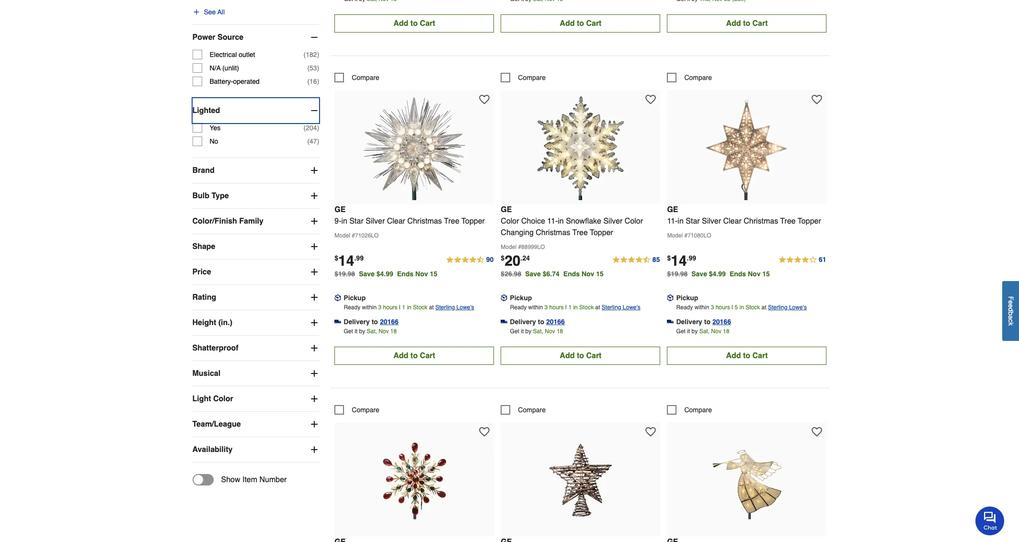 Task type: describe. For each thing, give the bounding box(es) containing it.
within for 20166 button corresponding to 1st truck filled icon from the left
[[362, 304, 377, 311]]

3 hours from the left
[[716, 304, 730, 311]]

88999lo
[[522, 244, 545, 251]]

4 stars image
[[778, 254, 827, 266]]

) for ( 16 )
[[317, 78, 319, 85]]

| for 1st truck filled icon from the left
[[399, 304, 401, 311]]

plus image for musical
[[310, 369, 319, 379]]

was price $19.98 element for 90
[[335, 268, 359, 278]]

brand
[[192, 166, 215, 175]]

topper inside ge color choice 11-in snowflake silver color changing christmas tree topper
[[590, 228, 613, 237]]

1 1 from the left
[[402, 304, 406, 311]]

9-
[[335, 217, 342, 226]]

actual price $20.24 element
[[501, 252, 530, 269]]

| for first truck filled icon from right
[[732, 304, 733, 311]]

20
[[505, 252, 521, 269]]

1000110799 element
[[667, 73, 712, 82]]

$ for 90
[[335, 254, 338, 262]]

( 182 )
[[304, 51, 319, 58]]

power source button
[[192, 25, 319, 50]]

( 16 )
[[307, 78, 319, 85]]

compare for 1000110799 element
[[685, 74, 712, 81]]

plus image inside team/league button
[[310, 420, 319, 429]]

ge color choice 11-in snowflake silver color changing christmas tree topper
[[501, 205, 643, 237]]

team/league button
[[192, 412, 319, 437]]

2 ready from the left
[[510, 304, 527, 311]]

save for 61
[[692, 270, 707, 278]]

$19.98 for 90
[[335, 270, 355, 278]]

pickup image for ready within 3 hours | 5 in stock at sterling lowe's
[[667, 295, 674, 301]]

savings save $6.74 element
[[525, 270, 608, 278]]

delivery for 1st truck filled icon from the left
[[344, 318, 370, 326]]

yes
[[210, 124, 221, 132]]

rating button
[[192, 285, 319, 310]]

silver for 9-
[[366, 217, 385, 226]]

snowflake
[[566, 217, 602, 226]]

bulb type
[[192, 192, 229, 200]]

ge 10-in angel off-white/gold white christmas tree topper image
[[695, 427, 800, 533]]

height
[[192, 319, 216, 327]]

model for 11-in star silver clear christmas tree topper
[[667, 232, 683, 239]]

plus image for rating
[[310, 293, 319, 302]]

.99 for 90
[[354, 254, 364, 262]]

christmas inside ge color choice 11-in snowflake silver color changing christmas tree topper
[[536, 228, 571, 237]]

shape
[[192, 242, 215, 251]]

silver inside ge color choice 11-in snowflake silver color changing christmas tree topper
[[604, 217, 623, 226]]

3 3 from the left
[[711, 304, 714, 311]]

get for second truck filled icon from left
[[510, 328, 520, 335]]

61 button
[[778, 254, 827, 266]]

availability button
[[192, 438, 319, 462]]

ends nov 15 element for 61
[[730, 270, 774, 278]]

by for 20166 button related to first truck filled icon from right
[[692, 328, 698, 335]]

by for second truck filled icon from left's 20166 button
[[526, 328, 532, 335]]

star for 9-
[[350, 217, 364, 226]]

0 horizontal spatial heart outline image
[[479, 427, 490, 437]]

( for 47
[[307, 137, 310, 145]]

( 47 )
[[307, 137, 319, 145]]

power
[[192, 33, 215, 42]]

electrical
[[210, 51, 237, 58]]

f e e d b a c k button
[[1003, 281, 1020, 341]]

color/finish family
[[192, 217, 264, 226]]

model # 88999lo
[[501, 244, 545, 251]]

sat, for 20166 button related to first truck filled icon from right
[[700, 328, 710, 335]]

.24
[[521, 254, 530, 262]]

ge 11-in star silver clear christmas tree topper
[[667, 205, 821, 226]]

christmas for 9-in star silver clear christmas tree topper
[[408, 217, 442, 226]]

power source
[[192, 33, 244, 42]]

3 pickup from the left
[[677, 294, 699, 302]]

15 for 90
[[430, 270, 438, 278]]

see all button
[[192, 7, 225, 17]]

ge for ge 9-in star silver clear christmas tree topper
[[335, 205, 346, 214]]

2 hours from the left
[[550, 304, 564, 311]]

d
[[1008, 308, 1015, 312]]

3 get it by sat, nov 18 from the left
[[677, 328, 730, 335]]

color/finish
[[192, 217, 237, 226]]

plus image for family
[[310, 217, 319, 226]]

2 1 from the left
[[569, 304, 572, 311]]

1 horizontal spatial heart outline image
[[646, 94, 656, 105]]

ge 9-in star silver clear christmas tree topper
[[335, 205, 485, 226]]

type
[[212, 192, 229, 200]]

$19.98 save $4.99 ends nov 15 for 61
[[667, 270, 770, 278]]

) for ( 47 )
[[317, 137, 319, 145]]

1 truck filled image from the left
[[335, 319, 341, 325]]

$ 20 .24
[[501, 252, 530, 269]]

85 button
[[612, 254, 661, 266]]

shatterproof button
[[192, 336, 319, 361]]

5014121669 element
[[501, 405, 546, 415]]

ge 11-in star brown/gold white christmas tree topper image
[[528, 427, 634, 533]]

1 lowe's from the left
[[457, 304, 474, 311]]

actual price $14.99 element for 61
[[667, 252, 696, 269]]

$6.74
[[543, 270, 560, 278]]

lighted
[[192, 106, 220, 115]]

2 pickup from the left
[[510, 294, 532, 302]]

no
[[210, 137, 218, 145]]

71080lo
[[688, 232, 712, 239]]

61
[[819, 256, 827, 263]]

lighted button
[[192, 98, 319, 123]]

number
[[260, 476, 287, 485]]

18 for 20166 button corresponding to 1st truck filled icon from the left
[[391, 328, 397, 335]]

see
[[204, 8, 216, 16]]

( 53 )
[[307, 64, 319, 72]]

11- inside "ge 11-in star silver clear christmas tree topper"
[[667, 217, 678, 226]]

delivery for first truck filled icon from right
[[677, 318, 703, 326]]

4.5 stars image for 20
[[612, 254, 661, 266]]

pickup image
[[335, 295, 341, 301]]

sat, for second truck filled icon from left's 20166 button
[[533, 328, 544, 335]]

14 for 90
[[338, 252, 354, 269]]

204
[[306, 124, 317, 132]]

2 ready within 3 hours | 1 in stock at sterling lowe's from the left
[[510, 304, 641, 311]]

3 ready from the left
[[677, 304, 693, 311]]

.99 for 61
[[687, 254, 696, 262]]

see all
[[204, 8, 225, 16]]

changing
[[501, 228, 534, 237]]

by for 20166 button corresponding to 1st truck filled icon from the left
[[359, 328, 365, 335]]

sterling for second truck filled icon from left
[[602, 304, 621, 311]]

christmas for 11-in star silver clear christmas tree topper
[[744, 217, 779, 226]]

availability
[[192, 446, 233, 454]]

b
[[1008, 312, 1015, 315]]

save for 85
[[525, 270, 541, 278]]

1 hours from the left
[[383, 304, 398, 311]]

team/league
[[192, 420, 241, 429]]

90 button
[[446, 254, 494, 266]]

show item number element
[[192, 474, 287, 486]]

bulb
[[192, 192, 209, 200]]

minus image for power source
[[310, 33, 319, 42]]

battery-
[[210, 78, 233, 85]]

$26.98
[[501, 270, 522, 278]]

sterling for 1st truck filled icon from the left
[[436, 304, 455, 311]]

3 lowe's from the left
[[789, 304, 807, 311]]

20166 button for second truck filled icon from left
[[546, 317, 565, 327]]

family
[[239, 217, 264, 226]]

was price $19.98 element for 61
[[667, 268, 692, 278]]

compare for 1000525553 element
[[518, 74, 546, 81]]

182
[[306, 51, 317, 58]]

brand button
[[192, 158, 319, 183]]

bulb type button
[[192, 184, 319, 208]]

1 stock from the left
[[413, 304, 428, 311]]

20166 button for first truck filled icon from right
[[713, 317, 731, 327]]

2 horizontal spatial heart outline image
[[812, 427, 823, 437]]

musical button
[[192, 361, 319, 386]]

4.5 stars image for 14
[[446, 254, 494, 266]]

2 get it by sat, nov 18 from the left
[[510, 328, 563, 335]]

price button
[[192, 260, 319, 285]]

1 horizontal spatial heart outline image
[[646, 427, 656, 437]]

11- inside ge color choice 11-in snowflake silver color changing christmas tree topper
[[548, 217, 558, 226]]

( 204 )
[[304, 124, 319, 132]]

outlet
[[239, 51, 255, 58]]

n/a
[[210, 64, 221, 72]]

height (in.) button
[[192, 311, 319, 335]]

plus image for shape
[[310, 242, 319, 252]]

2 horizontal spatial heart outline image
[[812, 94, 823, 105]]

compare for the 1001168998 element
[[352, 74, 380, 81]]

# for 9-
[[352, 232, 355, 239]]

light
[[192, 395, 211, 404]]

it for 1st truck filled icon from the left
[[355, 328, 358, 335]]

20166 for 20166 button corresponding to 1st truck filled icon from the left
[[380, 318, 399, 326]]

tree inside ge color choice 11-in snowflake silver color changing christmas tree topper
[[573, 228, 588, 237]]

item
[[243, 476, 257, 485]]

c
[[1008, 319, 1015, 323]]

chat invite button image
[[976, 507, 1005, 536]]

musical
[[192, 369, 221, 378]]

71026lo
[[355, 232, 379, 239]]



Task type: locate. For each thing, give the bounding box(es) containing it.
20166
[[380, 318, 399, 326], [546, 318, 565, 326], [713, 318, 731, 326]]

a
[[1008, 315, 1015, 319]]

$19.98 up pickup image
[[335, 270, 355, 278]]

topper up 61 button
[[798, 217, 821, 226]]

1 14 from the left
[[338, 252, 354, 269]]

) down ( 53 )
[[317, 78, 319, 85]]

0 horizontal spatial 18
[[391, 328, 397, 335]]

2 15 from the left
[[596, 270, 604, 278]]

ends
[[397, 270, 414, 278], [564, 270, 580, 278], [730, 270, 746, 278]]

53
[[310, 64, 317, 72]]

0 horizontal spatial silver
[[366, 217, 385, 226]]

ge inside "ge 11-in star silver clear christmas tree topper"
[[667, 205, 679, 214]]

silver up 71026lo
[[366, 217, 385, 226]]

1 horizontal spatial ends nov 15 element
[[564, 270, 608, 278]]

compare for 5014121673 element
[[685, 406, 712, 414]]

( for 53
[[307, 64, 310, 72]]

actual price $14.99 element right 85
[[667, 252, 696, 269]]

pickup image
[[501, 295, 508, 301], [667, 295, 674, 301]]

clear inside "ge 11-in star silver clear christmas tree topper"
[[724, 217, 742, 226]]

in inside the ge 9-in star silver clear christmas tree topper
[[342, 217, 348, 226]]

battery-operated
[[210, 78, 260, 85]]

( for 16
[[307, 78, 310, 85]]

save for 90
[[359, 270, 375, 278]]

0 horizontal spatial ends nov 15 element
[[397, 270, 441, 278]]

$ 14 .99 for 61
[[667, 252, 696, 269]]

1 horizontal spatial 20166 button
[[546, 317, 565, 327]]

save down .24 on the right
[[525, 270, 541, 278]]

0 horizontal spatial 20166 button
[[380, 317, 399, 327]]

2 $ from the left
[[501, 254, 505, 262]]

n/a (unlit)
[[210, 64, 239, 72]]

) down ( 204 )
[[317, 137, 319, 145]]

1 ) from the top
[[317, 51, 319, 58]]

) up ( 47 )
[[317, 124, 319, 132]]

1 $19.98 from the left
[[335, 270, 355, 278]]

|
[[399, 304, 401, 311], [566, 304, 567, 311], [732, 304, 733, 311]]

2 horizontal spatial $
[[667, 254, 671, 262]]

truck filled image
[[335, 319, 341, 325], [501, 319, 508, 325], [667, 319, 674, 325]]

plus image inside musical button
[[310, 369, 319, 379]]

2 | from the left
[[566, 304, 567, 311]]

2 horizontal spatial hours
[[716, 304, 730, 311]]

topper for 9-in star silver clear christmas tree topper
[[462, 217, 485, 226]]

2 e from the top
[[1008, 304, 1015, 308]]

topper inside the ge 9-in star silver clear christmas tree topper
[[462, 217, 485, 226]]

1 ge from the left
[[335, 205, 346, 214]]

3 get from the left
[[677, 328, 686, 335]]

2 horizontal spatial within
[[695, 304, 710, 311]]

ge 9-in star silver clear christmas tree topper image
[[362, 95, 467, 200]]

2 horizontal spatial 20166 button
[[713, 317, 731, 327]]

1 silver from the left
[[366, 217, 385, 226]]

) up ( 53 )
[[317, 51, 319, 58]]

save
[[359, 270, 375, 278], [525, 270, 541, 278], [692, 270, 707, 278]]

1 horizontal spatial 4.5 stars image
[[612, 254, 661, 266]]

nov
[[416, 270, 428, 278], [582, 270, 595, 278], [748, 270, 761, 278], [379, 328, 389, 335], [545, 328, 555, 335], [711, 328, 722, 335]]

0 horizontal spatial sterling lowe's button
[[436, 303, 474, 312]]

model # 71080lo
[[667, 232, 712, 239]]

1 horizontal spatial |
[[566, 304, 567, 311]]

2 20166 button from the left
[[546, 317, 565, 327]]

$19.98 down model # 71080lo
[[667, 270, 688, 278]]

$ 14 .99 right 85
[[667, 252, 696, 269]]

lowe's
[[457, 304, 474, 311], [623, 304, 641, 311], [789, 304, 807, 311]]

3 20166 from the left
[[713, 318, 731, 326]]

1 actual price $14.99 element from the left
[[335, 252, 364, 269]]

3 ge from the left
[[667, 205, 679, 214]]

it for second truck filled icon from left
[[521, 328, 524, 335]]

11-
[[548, 217, 558, 226], [667, 217, 678, 226]]

3 sat, from the left
[[700, 328, 710, 335]]

delivery to 20166 for second truck filled icon from left's 20166 button
[[510, 318, 565, 326]]

2 horizontal spatial 20166
[[713, 318, 731, 326]]

color inside button
[[213, 395, 233, 404]]

1 horizontal spatial save
[[525, 270, 541, 278]]

clear for 11-
[[724, 217, 742, 226]]

topper inside "ge 11-in star silver clear christmas tree topper"
[[798, 217, 821, 226]]

star
[[350, 217, 364, 226], [686, 217, 700, 226]]

.99 down model # 71080lo
[[687, 254, 696, 262]]

1 horizontal spatial stock
[[580, 304, 594, 311]]

1 minus image from the top
[[310, 33, 319, 42]]

) for ( 53 )
[[317, 64, 319, 72]]

1 horizontal spatial $4.99
[[709, 270, 726, 278]]

1
[[402, 304, 406, 311], [569, 304, 572, 311]]

all
[[218, 8, 225, 16]]

minus image up 182 at the left of the page
[[310, 33, 319, 42]]

topper
[[462, 217, 485, 226], [798, 217, 821, 226], [590, 228, 613, 237]]

christmas inside the ge 9-in star silver clear christmas tree topper
[[408, 217, 442, 226]]

20166 for second truck filled icon from left's 20166 button
[[546, 318, 565, 326]]

tree for 9-in star silver clear christmas tree topper
[[444, 217, 460, 226]]

$19.98
[[335, 270, 355, 278], [667, 270, 688, 278]]

$4.99
[[377, 270, 393, 278], [709, 270, 726, 278]]

2 horizontal spatial christmas
[[744, 217, 779, 226]]

light color button
[[192, 387, 319, 412]]

lowe's down 90 button
[[457, 304, 474, 311]]

ge inside ge color choice 11-in snowflake silver color changing christmas tree topper
[[501, 205, 512, 214]]

2 horizontal spatial 3
[[711, 304, 714, 311]]

11- right "choice"
[[548, 217, 558, 226]]

3
[[378, 304, 382, 311], [545, 304, 548, 311], [711, 304, 714, 311]]

show
[[221, 476, 240, 485]]

plus image inside see all button
[[192, 8, 200, 16]]

silver inside the ge 9-in star silver clear christmas tree topper
[[366, 217, 385, 226]]

2 delivery from the left
[[510, 318, 536, 326]]

3 at from the left
[[762, 304, 767, 311]]

1 3 from the left
[[378, 304, 382, 311]]

get it by sat, nov 18
[[344, 328, 397, 335], [510, 328, 563, 335], [677, 328, 730, 335]]

in inside "ge 11-in star silver clear christmas tree topper"
[[678, 217, 684, 226]]

0 horizontal spatial stock
[[413, 304, 428, 311]]

1 11- from the left
[[548, 217, 558, 226]]

1 delivery to 20166 from the left
[[344, 318, 399, 326]]

1 pickup image from the left
[[501, 295, 508, 301]]

plus image for color
[[310, 394, 319, 404]]

1 horizontal spatial ge
[[501, 205, 512, 214]]

it for first truck filled icon from right
[[687, 328, 690, 335]]

1 sterling lowe's button from the left
[[436, 303, 474, 312]]

2 star from the left
[[686, 217, 700, 226]]

1 clear from the left
[[387, 217, 405, 226]]

2 horizontal spatial |
[[732, 304, 733, 311]]

3 ) from the top
[[317, 78, 319, 85]]

3 within from the left
[[695, 304, 710, 311]]

0 horizontal spatial clear
[[387, 217, 405, 226]]

plus image inside shatterproof button
[[310, 344, 319, 353]]

) for ( 204 )
[[317, 124, 319, 132]]

ends nov 15 element
[[397, 270, 441, 278], [564, 270, 608, 278], [730, 270, 774, 278]]

0 horizontal spatial ge
[[335, 205, 346, 214]]

plus image for price
[[310, 267, 319, 277]]

ends nov 15 element for 85
[[564, 270, 608, 278]]

$ inside $ 20 .24
[[501, 254, 505, 262]]

1 horizontal spatial ends
[[564, 270, 580, 278]]

$ 14 .99 down the model # 71026lo
[[335, 252, 364, 269]]

ends for 61
[[730, 270, 746, 278]]

tree inside the ge 9-in star silver clear christmas tree topper
[[444, 217, 460, 226]]

0 horizontal spatial 3
[[378, 304, 382, 311]]

1 $ 14 .99 from the left
[[335, 252, 364, 269]]

1 ready from the left
[[344, 304, 361, 311]]

tree up 61 button
[[781, 217, 796, 226]]

1 get from the left
[[344, 328, 353, 335]]

2 horizontal spatial sterling lowe's button
[[768, 303, 807, 312]]

16
[[310, 78, 317, 85]]

2 within from the left
[[528, 304, 543, 311]]

compare inside 5014121675 element
[[352, 406, 380, 414]]

1 at from the left
[[429, 304, 434, 311]]

1 savings save $4.99 element from the left
[[359, 270, 441, 278]]

$26.98 save $6.74 ends nov 15
[[501, 270, 604, 278]]

47
[[310, 137, 317, 145]]

plus image inside color/finish family button
[[310, 217, 319, 226]]

minus image
[[310, 33, 319, 42], [310, 106, 319, 115]]

.99
[[354, 254, 364, 262], [687, 254, 696, 262]]

2 horizontal spatial ready
[[677, 304, 693, 311]]

christmas inside "ge 11-in star silver clear christmas tree topper"
[[744, 217, 779, 226]]

$ for 61
[[667, 254, 671, 262]]

3 silver from the left
[[702, 217, 721, 226]]

# for 11-
[[685, 232, 688, 239]]

compare inside the 1001168998 element
[[352, 74, 380, 81]]

2 ) from the top
[[317, 64, 319, 72]]

15
[[430, 270, 438, 278], [596, 270, 604, 278], [763, 270, 770, 278]]

model left 71080lo
[[667, 232, 683, 239]]

0 horizontal spatial get
[[344, 328, 353, 335]]

3 by from the left
[[692, 328, 698, 335]]

silver up 71080lo
[[702, 217, 721, 226]]

0 horizontal spatial get it by sat, nov 18
[[344, 328, 397, 335]]

1 horizontal spatial 1
[[569, 304, 572, 311]]

delivery
[[344, 318, 370, 326], [510, 318, 536, 326], [677, 318, 703, 326]]

2 .99 from the left
[[687, 254, 696, 262]]

at for second truck filled icon from left's 20166 button's sterling lowe's button
[[596, 304, 600, 311]]

2 at from the left
[[596, 304, 600, 311]]

0 horizontal spatial star
[[350, 217, 364, 226]]

plus image inside light color button
[[310, 394, 319, 404]]

was price $19.98 element down model # 71080lo
[[667, 268, 692, 278]]

compare for 5014121675 element
[[352, 406, 380, 414]]

shape button
[[192, 234, 319, 259]]

2 by from the left
[[526, 328, 532, 335]]

2 stock from the left
[[580, 304, 594, 311]]

tree down snowflake
[[573, 228, 588, 237]]

2 horizontal spatial ends
[[730, 270, 746, 278]]

3 $ from the left
[[667, 254, 671, 262]]

4.5 stars image
[[446, 254, 494, 266], [612, 254, 661, 266]]

(in.)
[[218, 319, 232, 327]]

f
[[1008, 296, 1015, 301]]

star for 11-
[[686, 217, 700, 226]]

0 horizontal spatial #
[[352, 232, 355, 239]]

1 horizontal spatial was price $19.98 element
[[667, 268, 692, 278]]

1 sterling from the left
[[436, 304, 455, 311]]

2 horizontal spatial model
[[667, 232, 683, 239]]

ge up 'changing'
[[501, 205, 512, 214]]

0 horizontal spatial 4.5 stars image
[[446, 254, 494, 266]]

plus image for shatterproof
[[310, 344, 319, 353]]

clear inside the ge 9-in star silver clear christmas tree topper
[[387, 217, 405, 226]]

compare inside 5014121673 element
[[685, 406, 712, 414]]

0 horizontal spatial heart outline image
[[479, 94, 490, 105]]

electrical outlet
[[210, 51, 255, 58]]

at for 20166 button corresponding to 1st truck filled icon from the left sterling lowe's button
[[429, 304, 434, 311]]

0 horizontal spatial truck filled image
[[335, 319, 341, 325]]

plus image for brand
[[310, 166, 319, 175]]

plus image
[[310, 191, 319, 201], [310, 217, 319, 226], [310, 394, 319, 404], [310, 420, 319, 429], [310, 445, 319, 455]]

14 for 61
[[671, 252, 687, 269]]

1 star from the left
[[350, 217, 364, 226]]

model # 71026lo
[[335, 232, 379, 239]]

1001168998 element
[[335, 73, 380, 82]]

1 20166 from the left
[[380, 318, 399, 326]]

model for color choice 11-in snowflake silver color changing christmas tree topper
[[501, 244, 517, 251]]

) up the 16
[[317, 64, 319, 72]]

ready
[[344, 304, 361, 311], [510, 304, 527, 311], [677, 304, 693, 311]]

silver right snowflake
[[604, 217, 623, 226]]

color/finish family button
[[192, 209, 319, 234]]

3 stock from the left
[[746, 304, 760, 311]]

2 $19.98 save $4.99 ends nov 15 from the left
[[667, 270, 770, 278]]

0 horizontal spatial sterling
[[436, 304, 455, 311]]

clear for 9-
[[387, 217, 405, 226]]

color up 85 button
[[625, 217, 643, 226]]

1 horizontal spatial star
[[686, 217, 700, 226]]

2 truck filled image from the left
[[501, 319, 508, 325]]

1 get it by sat, nov 18 from the left
[[344, 328, 397, 335]]

0 horizontal spatial 20166
[[380, 318, 399, 326]]

0 horizontal spatial $19.98 save $4.99 ends nov 15
[[335, 270, 438, 278]]

1 save from the left
[[359, 270, 375, 278]]

2 horizontal spatial color
[[625, 217, 643, 226]]

.99 down the model # 71026lo
[[354, 254, 364, 262]]

2 lowe's from the left
[[623, 304, 641, 311]]

ge color choice 11-in snowflake silver color changing christmas tree topper image
[[528, 95, 634, 200]]

2 18 from the left
[[557, 328, 563, 335]]

1 ready within 3 hours | 1 in stock at sterling lowe's from the left
[[344, 304, 474, 311]]

0 horizontal spatial $19.98
[[335, 270, 355, 278]]

1 horizontal spatial at
[[596, 304, 600, 311]]

at for sterling lowe's button associated with 20166 button related to first truck filled icon from right
[[762, 304, 767, 311]]

tree for 11-in star silver clear christmas tree topper
[[781, 217, 796, 226]]

2 3 from the left
[[545, 304, 548, 311]]

christmas
[[408, 217, 442, 226], [744, 217, 779, 226], [536, 228, 571, 237]]

minus image inside power source button
[[310, 33, 319, 42]]

star inside the ge 9-in star silver clear christmas tree topper
[[350, 217, 364, 226]]

cart
[[420, 19, 435, 28], [586, 19, 602, 28], [753, 19, 768, 28], [420, 352, 435, 360], [586, 352, 602, 360], [753, 352, 768, 360]]

$4.99 up ready within 3 hours | 5 in stock at sterling lowe's on the bottom
[[709, 270, 726, 278]]

$19.98 save $4.99 ends nov 15 up '5'
[[667, 270, 770, 278]]

in
[[342, 217, 348, 226], [558, 217, 564, 226], [678, 217, 684, 226], [407, 304, 412, 311], [573, 304, 578, 311], [740, 304, 744, 311]]

topper for 11-in star silver clear christmas tree topper
[[798, 217, 821, 226]]

1 plus image from the top
[[310, 191, 319, 201]]

1 horizontal spatial silver
[[604, 217, 623, 226]]

2 was price $19.98 element from the left
[[667, 268, 692, 278]]

color right light
[[213, 395, 233, 404]]

18 for 20166 button related to first truck filled icon from right
[[723, 328, 730, 335]]

( for 204
[[304, 124, 306, 132]]

was price $26.98 element
[[501, 268, 525, 278]]

# for color
[[518, 244, 522, 251]]

ge for ge color choice 11-in snowflake silver color changing christmas tree topper
[[501, 205, 512, 214]]

was price $19.98 element up pickup image
[[335, 268, 359, 278]]

1 it from the left
[[355, 328, 358, 335]]

$19.98 save $4.99 ends nov 15 for 90
[[335, 270, 438, 278]]

4 plus image from the top
[[310, 420, 319, 429]]

5
[[735, 304, 738, 311]]

$ down the model # 71026lo
[[335, 254, 338, 262]]

compare inside 5014121669 element
[[518, 406, 546, 414]]

2 horizontal spatial delivery
[[677, 318, 703, 326]]

1 sat, from the left
[[367, 328, 377, 335]]

ge 9.5-in snowflake gold/green/red clear christmas tree topper image
[[362, 427, 467, 533]]

3 sterling from the left
[[768, 304, 788, 311]]

1 horizontal spatial it
[[521, 328, 524, 335]]

0 horizontal spatial .99
[[354, 254, 364, 262]]

compare for 5014121669 element
[[518, 406, 546, 414]]

sterling lowe's button for second truck filled icon from left's 20166 button
[[602, 303, 641, 312]]

plus image inside shape button
[[310, 242, 319, 252]]

0 horizontal spatial delivery to 20166
[[344, 318, 399, 326]]

color for light color
[[213, 395, 233, 404]]

$4.99 for 90
[[377, 270, 393, 278]]

)
[[317, 51, 319, 58], [317, 64, 319, 72], [317, 78, 319, 85], [317, 124, 319, 132], [317, 137, 319, 145]]

1 horizontal spatial model
[[501, 244, 517, 251]]

shatterproof
[[192, 344, 238, 353]]

5014121673 element
[[667, 405, 712, 415]]

90
[[486, 256, 494, 263]]

0 horizontal spatial delivery
[[344, 318, 370, 326]]

get for 1st truck filled icon from the left
[[344, 328, 353, 335]]

stock
[[413, 304, 428, 311], [580, 304, 594, 311], [746, 304, 760, 311]]

savings save $4.99 element
[[359, 270, 441, 278], [692, 270, 774, 278]]

1 4.5 stars image from the left
[[446, 254, 494, 266]]

get
[[344, 328, 353, 335], [510, 328, 520, 335], [677, 328, 686, 335]]

15 for 61
[[763, 270, 770, 278]]

rating
[[192, 293, 216, 302]]

pickup image for ready within 3 hours | 1 in stock at sterling lowe's
[[501, 295, 508, 301]]

choice
[[522, 217, 545, 226]]

0 horizontal spatial pickup
[[344, 294, 366, 302]]

tree
[[444, 217, 460, 226], [781, 217, 796, 226], [573, 228, 588, 237]]

savings save $4.99 element for 61
[[692, 270, 774, 278]]

2 minus image from the top
[[310, 106, 319, 115]]

k
[[1008, 323, 1015, 326]]

1 horizontal spatial delivery
[[510, 318, 536, 326]]

actual price $14.99 element
[[335, 252, 364, 269], [667, 252, 696, 269]]

star up model # 71080lo
[[686, 217, 700, 226]]

was price $19.98 element
[[335, 268, 359, 278], [667, 268, 692, 278]]

1 20166 button from the left
[[380, 317, 399, 327]]

20166 for 20166 button related to first truck filled icon from right
[[713, 318, 731, 326]]

ge 11-in star silver clear christmas tree topper image
[[695, 95, 800, 200]]

1 within from the left
[[362, 304, 377, 311]]

2 horizontal spatial 18
[[723, 328, 730, 335]]

0 horizontal spatial was price $19.98 element
[[335, 268, 359, 278]]

ge inside the ge 9-in star silver clear christmas tree topper
[[335, 205, 346, 214]]

18 for second truck filled icon from left's 20166 button
[[557, 328, 563, 335]]

ge up model # 71080lo
[[667, 205, 679, 214]]

clear
[[387, 217, 405, 226], [724, 217, 742, 226]]

2 plus image from the top
[[310, 217, 319, 226]]

topper up 90 button
[[462, 217, 485, 226]]

2 sterling lowe's button from the left
[[602, 303, 641, 312]]

1 by from the left
[[359, 328, 365, 335]]

sat, for 20166 button corresponding to 1st truck filled icon from the left
[[367, 328, 377, 335]]

0 horizontal spatial sat,
[[367, 328, 377, 335]]

1 horizontal spatial clear
[[724, 217, 742, 226]]

0 horizontal spatial model
[[335, 232, 350, 239]]

2 horizontal spatial silver
[[702, 217, 721, 226]]

in inside ge color choice 11-in snowflake silver color changing christmas tree topper
[[558, 217, 564, 226]]

plus image for height (in.)
[[310, 318, 319, 328]]

delivery to 20166 for 20166 button corresponding to 1st truck filled icon from the left
[[344, 318, 399, 326]]

star up the model # 71026lo
[[350, 217, 364, 226]]

by
[[359, 328, 365, 335], [526, 328, 532, 335], [692, 328, 698, 335]]

$19.98 save $4.99 ends nov 15
[[335, 270, 438, 278], [667, 270, 770, 278]]

2 horizontal spatial sat,
[[700, 328, 710, 335]]

plus image inside the price 'button'
[[310, 267, 319, 277]]

light color
[[192, 395, 233, 404]]

save down 71026lo
[[359, 270, 375, 278]]

color up 'changing'
[[501, 217, 519, 226]]

height (in.)
[[192, 319, 232, 327]]

1 vertical spatial minus image
[[310, 106, 319, 115]]

heart outline image
[[479, 94, 490, 105], [646, 427, 656, 437], [812, 427, 823, 437]]

2 horizontal spatial get it by sat, nov 18
[[677, 328, 730, 335]]

0 horizontal spatial it
[[355, 328, 358, 335]]

3 18 from the left
[[723, 328, 730, 335]]

operated
[[233, 78, 260, 85]]

$ for 85
[[501, 254, 505, 262]]

sat,
[[367, 328, 377, 335], [533, 328, 544, 335], [700, 328, 710, 335]]

2 horizontal spatial lowe's
[[789, 304, 807, 311]]

14 down the model # 71026lo
[[338, 252, 354, 269]]

1 was price $19.98 element from the left
[[335, 268, 359, 278]]

1 horizontal spatial 15
[[596, 270, 604, 278]]

2 pickup image from the left
[[667, 295, 674, 301]]

get for first truck filled icon from right
[[677, 328, 686, 335]]

5014121675 element
[[335, 405, 380, 415]]

0 horizontal spatial 1
[[402, 304, 406, 311]]

1 horizontal spatial within
[[528, 304, 543, 311]]

2 it from the left
[[521, 328, 524, 335]]

1 e from the top
[[1008, 301, 1015, 304]]

3 truck filled image from the left
[[667, 319, 674, 325]]

compare inside 1000525553 element
[[518, 74, 546, 81]]

ends for 90
[[397, 270, 414, 278]]

model
[[335, 232, 350, 239], [667, 232, 683, 239], [501, 244, 517, 251]]

1 horizontal spatial pickup image
[[667, 295, 674, 301]]

3 sterling lowe's button from the left
[[768, 303, 807, 312]]

add to cart button
[[335, 14, 494, 32], [501, 14, 661, 32], [667, 14, 827, 32], [335, 347, 494, 365], [501, 347, 661, 365], [667, 347, 827, 365]]

e up b
[[1008, 304, 1015, 308]]

topper down snowflake
[[590, 228, 613, 237]]

0 horizontal spatial |
[[399, 304, 401, 311]]

ge up "9-"
[[335, 205, 346, 214]]

0 horizontal spatial save
[[359, 270, 375, 278]]

actual price $14.99 element down the model # 71026lo
[[335, 252, 364, 269]]

$19.98 save $4.99 ends nov 15 down 71026lo
[[335, 270, 438, 278]]

1 horizontal spatial savings save $4.99 element
[[692, 270, 774, 278]]

2 horizontal spatial 15
[[763, 270, 770, 278]]

ready within 3 hours | 5 in stock at sterling lowe's
[[677, 304, 807, 311]]

heart outline image
[[646, 94, 656, 105], [812, 94, 823, 105], [479, 427, 490, 437]]

minus image up 204
[[310, 106, 319, 115]]

silver inside "ge 11-in star silver clear christmas tree topper"
[[702, 217, 721, 226]]

(unlit)
[[222, 64, 239, 72]]

within
[[362, 304, 377, 311], [528, 304, 543, 311], [695, 304, 710, 311]]

$ right 85
[[667, 254, 671, 262]]

1 horizontal spatial 18
[[557, 328, 563, 335]]

1 horizontal spatial get
[[510, 328, 520, 335]]

14 right 85
[[671, 252, 687, 269]]

1 horizontal spatial $19.98
[[667, 270, 688, 278]]

2 horizontal spatial stock
[[746, 304, 760, 311]]

savings save $4.99 element for 90
[[359, 270, 441, 278]]

#
[[352, 232, 355, 239], [685, 232, 688, 239], [518, 244, 522, 251]]

delivery for second truck filled icon from left
[[510, 318, 536, 326]]

1 $4.99 from the left
[[377, 270, 393, 278]]

delivery to 20166 for 20166 button related to first truck filled icon from right
[[677, 318, 731, 326]]

lowe's down '4 stars' "image" at the top
[[789, 304, 807, 311]]

1 horizontal spatial hours
[[550, 304, 564, 311]]

3 delivery from the left
[[677, 318, 703, 326]]

1 ends from the left
[[397, 270, 414, 278]]

plus image inside bulb type button
[[310, 191, 319, 201]]

ends nov 15 element for 90
[[397, 270, 441, 278]]

compare inside 1000110799 element
[[685, 74, 712, 81]]

it
[[355, 328, 358, 335], [521, 328, 524, 335], [687, 328, 690, 335]]

within for second truck filled icon from left's 20166 button
[[528, 304, 543, 311]]

$19.98 for 61
[[667, 270, 688, 278]]

1 horizontal spatial color
[[501, 217, 519, 226]]

1 horizontal spatial topper
[[590, 228, 613, 237]]

plus image inside rating 'button'
[[310, 293, 319, 302]]

2 20166 from the left
[[546, 318, 565, 326]]

show item number
[[221, 476, 287, 485]]

2 horizontal spatial ge
[[667, 205, 679, 214]]

0 horizontal spatial 14
[[338, 252, 354, 269]]

plus image
[[192, 8, 200, 16], [310, 166, 319, 175], [310, 242, 319, 252], [310, 267, 319, 277], [310, 293, 319, 302], [310, 318, 319, 328], [310, 344, 319, 353], [310, 369, 319, 379]]

model down "9-"
[[335, 232, 350, 239]]

model up 20
[[501, 244, 517, 251]]

0 horizontal spatial christmas
[[408, 217, 442, 226]]

1 horizontal spatial $ 14 .99
[[667, 252, 696, 269]]

5 ) from the top
[[317, 137, 319, 145]]

1000525553 element
[[501, 73, 546, 82]]

minus image for lighted
[[310, 106, 319, 115]]

0 vertical spatial minus image
[[310, 33, 319, 42]]

1 horizontal spatial 3
[[545, 304, 548, 311]]

lowe's down 85 button
[[623, 304, 641, 311]]

1 horizontal spatial delivery to 20166
[[510, 318, 565, 326]]

2 horizontal spatial topper
[[798, 217, 821, 226]]

plus image inside brand 'button'
[[310, 166, 319, 175]]

minus image inside lighted button
[[310, 106, 319, 115]]

star inside "ge 11-in star silver clear christmas tree topper"
[[686, 217, 700, 226]]

2 sterling from the left
[[602, 304, 621, 311]]

tree inside "ge 11-in star silver clear christmas tree topper"
[[781, 217, 796, 226]]

85
[[653, 256, 660, 263]]

11- up model # 71080lo
[[667, 217, 678, 226]]

source
[[218, 33, 244, 42]]

15 for 85
[[596, 270, 604, 278]]

ends for 85
[[564, 270, 580, 278]]

1 horizontal spatial ready
[[510, 304, 527, 311]]

$4.99 down 71026lo
[[377, 270, 393, 278]]

to
[[411, 19, 418, 28], [577, 19, 584, 28], [743, 19, 751, 28], [372, 318, 378, 326], [538, 318, 544, 326], [704, 318, 711, 326], [411, 352, 418, 360], [577, 352, 584, 360], [743, 352, 751, 360]]

0 horizontal spatial tree
[[444, 217, 460, 226]]

1 horizontal spatial actual price $14.99 element
[[667, 252, 696, 269]]

f e e d b a c k
[[1008, 296, 1015, 326]]

1 pickup from the left
[[344, 294, 366, 302]]

add to cart
[[394, 19, 435, 28], [560, 19, 602, 28], [726, 19, 768, 28], [394, 352, 435, 360], [560, 352, 602, 360], [726, 352, 768, 360]]

$ 14 .99 for 90
[[335, 252, 364, 269]]

0 horizontal spatial by
[[359, 328, 365, 335]]

) for ( 182 )
[[317, 51, 319, 58]]

1 horizontal spatial $
[[501, 254, 505, 262]]

3 15 from the left
[[763, 270, 770, 278]]

1 horizontal spatial #
[[518, 244, 522, 251]]

4.5 stars image containing 90
[[446, 254, 494, 266]]

3 ends from the left
[[730, 270, 746, 278]]

sterling lowe's button for 20166 button corresponding to 1st truck filled icon from the left
[[436, 303, 474, 312]]

tree up 90 button
[[444, 217, 460, 226]]

color for ge color choice 11-in snowflake silver color changing christmas tree topper
[[501, 217, 519, 226]]

save down 71080lo
[[692, 270, 707, 278]]

4.5 stars image containing 85
[[612, 254, 661, 266]]

2 ends from the left
[[564, 270, 580, 278]]

2 14 from the left
[[671, 252, 687, 269]]

plus image inside height (in.) button
[[310, 318, 319, 328]]

1 $19.98 save $4.99 ends nov 15 from the left
[[335, 270, 438, 278]]

3 it from the left
[[687, 328, 690, 335]]

2 horizontal spatial delivery to 20166
[[677, 318, 731, 326]]

plus image inside availability button
[[310, 445, 319, 455]]

2 clear from the left
[[724, 217, 742, 226]]

plus image for type
[[310, 191, 319, 201]]

$ right 90
[[501, 254, 505, 262]]

e up d
[[1008, 301, 1015, 304]]



Task type: vqa. For each thing, say whether or not it's contained in the screenshot.


